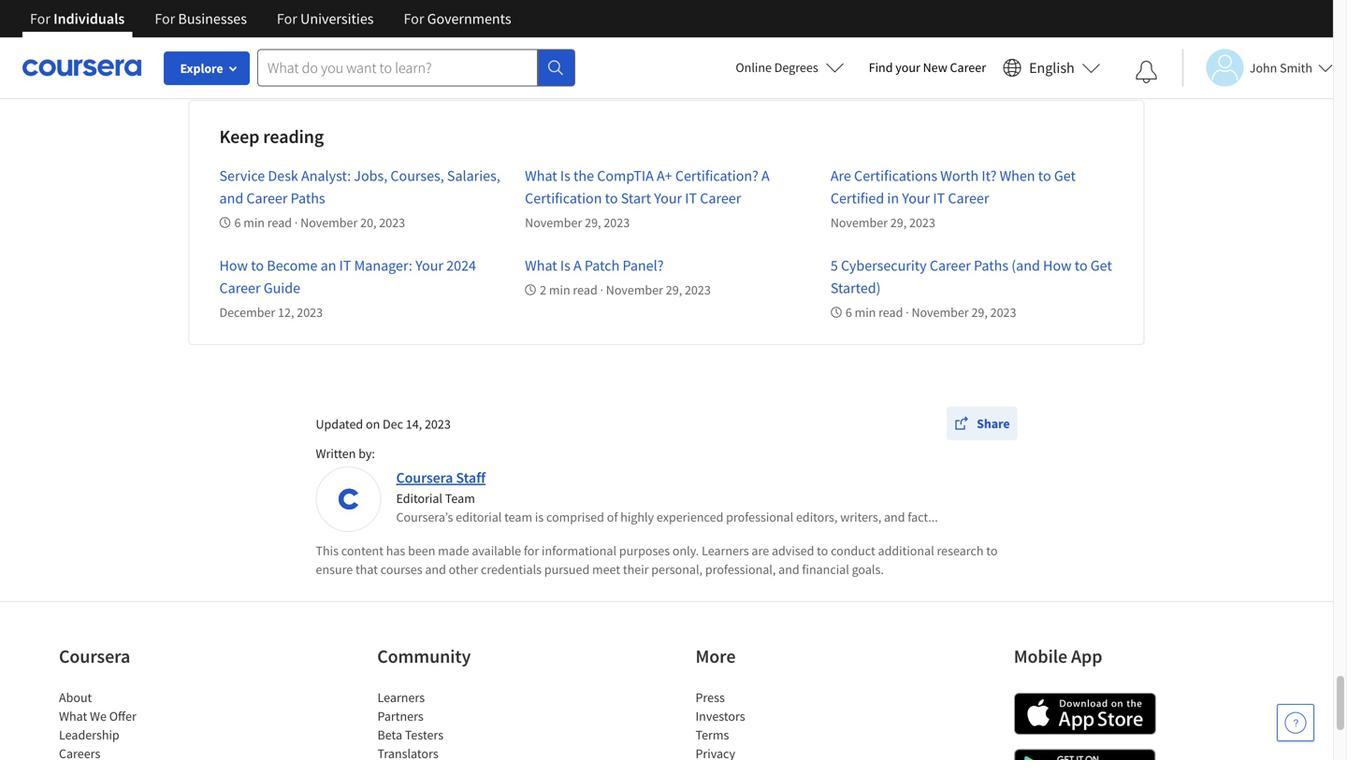 Task type: vqa. For each thing, say whether or not it's contained in the screenshot.


Task type: describe. For each thing, give the bounding box(es) containing it.
about
[[59, 690, 92, 706]]

it?
[[982, 167, 997, 185]]

coursera for coursera staff editorial team coursera's editorial team is comprised of highly experienced professional editors, writers, and fact...
[[396, 469, 453, 488]]

john smith
[[1250, 59, 1313, 76]]

what is a patch panel? link
[[525, 256, 664, 275]]

content
[[341, 543, 384, 560]]

and inside coursera staff editorial team coursera's editorial team is comprised of highly experienced professional editors, writers, and fact...
[[884, 509, 905, 526]]

paths inside service desk analyst: jobs, courses, salaries, and career paths
[[291, 189, 325, 208]]

other
[[449, 561, 478, 578]]

read for is
[[573, 282, 598, 298]]

for for individuals
[[30, 9, 50, 28]]

learners partners beta testers
[[377, 690, 443, 744]]

14,
[[406, 416, 422, 433]]

coursera image
[[22, 53, 141, 83]]

your inside are certifications worth it? when to get certified in your it career november 29, 2023
[[902, 189, 930, 208]]

in
[[887, 189, 899, 208]]

6 for service desk analyst: jobs, courses, salaries, and career paths
[[234, 214, 241, 231]]

desk
[[268, 167, 298, 185]]

certified
[[831, 189, 884, 208]]

their
[[623, 561, 649, 578]]

for individuals
[[30, 9, 125, 28]]

and inside service desk analyst: jobs, courses, salaries, and career paths
[[219, 189, 243, 208]]

29, inside are certifications worth it? when to get certified in your it career november 29, 2023
[[891, 214, 907, 231]]

and down been
[[425, 561, 446, 578]]

2 min read · november 29, 2023
[[540, 282, 711, 298]]

become
[[267, 256, 318, 275]]

it inside the what is the comptia a+ certification? a certification to start your it career november 29, 2023
[[685, 189, 697, 208]]

when
[[1000, 167, 1035, 185]]

to inside how to become an it manager: your 2024 career guide december 12, 2023
[[251, 256, 264, 275]]

20,
[[360, 214, 377, 231]]

to inside 5 cybersecurity career paths (and how to get started)
[[1075, 256, 1088, 275]]

mobile
[[1014, 645, 1068, 669]]

· for career
[[906, 304, 909, 321]]

5
[[831, 256, 838, 275]]

coursera staff link
[[396, 469, 486, 488]]

this content has been made available for informational purposes only. learners are advised to conduct additional research to ensure that courses and other credentials pursued meet their personal, professional, and financial goals.
[[316, 543, 998, 578]]

november inside are certifications worth it? when to get certified in your it career november 29, 2023
[[831, 214, 888, 231]]

for governments
[[404, 9, 511, 28]]

courses
[[381, 561, 423, 578]]

12,
[[278, 304, 294, 321]]

ensure
[[316, 561, 353, 578]]

career inside the what is the comptia a+ certification? a certification to start your it career november 29, 2023
[[700, 189, 741, 208]]

written by:
[[316, 445, 375, 462]]

reading
[[263, 125, 324, 148]]

governments
[[427, 9, 511, 28]]

list for community
[[377, 689, 536, 761]]

about what we offer leadership
[[59, 690, 136, 744]]

manager:
[[354, 256, 413, 275]]

coursera for coursera
[[59, 645, 130, 669]]

how to become an it manager: your 2024 career guide link
[[219, 256, 476, 298]]

research
[[937, 543, 984, 560]]

help center image
[[1285, 712, 1307, 735]]

explore button
[[164, 51, 250, 85]]

terms link
[[696, 727, 729, 744]]

this
[[316, 543, 339, 560]]

6 for 5 cybersecurity career paths (and how to get started)
[[846, 304, 852, 321]]

worth
[[941, 167, 979, 185]]

career right new
[[950, 59, 986, 76]]

(and
[[1012, 256, 1040, 275]]

informational
[[542, 543, 617, 560]]

for
[[524, 543, 539, 560]]

financial
[[802, 561, 849, 578]]

keep
[[219, 125, 260, 148]]

it inside are certifications worth it? when to get certified in your it career november 29, 2023
[[933, 189, 945, 208]]

leadership
[[59, 727, 119, 744]]

to inside the what is the comptia a+ certification? a certification to start your it career november 29, 2023
[[605, 189, 618, 208]]

updated on dec 14, 2023
[[316, 416, 451, 433]]

list item for coursera
[[59, 745, 218, 761]]

additional
[[878, 543, 934, 560]]

terms
[[696, 727, 729, 744]]

are certifications worth it? when to get certified in your it career link
[[831, 167, 1076, 208]]

to up financial
[[817, 543, 828, 560]]

coursera staff editorial team coursera's editorial team is comprised of highly experienced professional editors, writers, and fact...
[[396, 469, 938, 526]]

min for is
[[549, 282, 570, 298]]

more
[[696, 645, 736, 669]]

list item for more
[[696, 745, 855, 761]]

2023 inside how to become an it manager: your 2024 career guide december 12, 2023
[[297, 304, 323, 321]]

read for desk
[[267, 214, 292, 231]]

banner navigation
[[15, 0, 526, 51]]

courses,
[[391, 167, 444, 185]]

what for what is a patch panel?
[[525, 256, 557, 275]]

november inside the what is the comptia a+ certification? a certification to start your it career november 29, 2023
[[525, 214, 582, 231]]

november for is
[[606, 282, 663, 298]]

editorial
[[456, 509, 502, 526]]

5 cybersecurity career paths (and how to get started)
[[831, 256, 1112, 298]]

explore
[[180, 60, 223, 77]]

advised
[[772, 543, 814, 560]]

team
[[504, 509, 532, 526]]

beta testers link
[[377, 727, 443, 744]]

how inside 5 cybersecurity career paths (and how to get started)
[[1043, 256, 1072, 275]]

editorial
[[396, 490, 443, 507]]

john
[[1250, 59, 1278, 76]]

available
[[472, 543, 521, 560]]

goals.
[[852, 561, 884, 578]]

has
[[386, 543, 405, 560]]

credentials
[[481, 561, 542, 578]]

min for desk
[[244, 214, 265, 231]]

what inside about what we offer leadership
[[59, 708, 87, 725]]

editors,
[[796, 509, 838, 526]]

collapsed list
[[316, 0, 1018, 1]]

online degrees
[[736, 59, 818, 76]]

professional,
[[705, 561, 776, 578]]

service desk analyst: jobs, courses, salaries, and career paths link
[[219, 167, 500, 208]]

6 min read · november 29, 2023
[[846, 304, 1017, 321]]

it inside how to become an it manager: your 2024 career guide december 12, 2023
[[339, 256, 351, 275]]

learners inside this content has been made available for informational purposes only. learners are advised to conduct additional research to ensure that courses and other credentials pursued meet their personal, professional, and financial goals.
[[702, 543, 749, 560]]

min for cybersecurity
[[855, 304, 876, 321]]

are certifications worth it? when to get certified in your it career november 29, 2023
[[831, 167, 1076, 231]]

on
[[366, 416, 380, 433]]

analyst:
[[301, 167, 351, 185]]

jobs,
[[354, 167, 388, 185]]

coursera's
[[396, 509, 453, 526]]

leadership link
[[59, 727, 119, 744]]

1 vertical spatial a
[[574, 256, 582, 275]]

career inside service desk analyst: jobs, courses, salaries, and career paths
[[246, 189, 288, 208]]

show notifications image
[[1136, 61, 1158, 83]]



Task type: locate. For each thing, give the bounding box(es) containing it.
1 vertical spatial read
[[573, 282, 598, 298]]

0 horizontal spatial list item
[[59, 745, 218, 761]]

read for cybersecurity
[[879, 304, 903, 321]]

is left patch
[[560, 256, 571, 275]]

2 vertical spatial read
[[879, 304, 903, 321]]

1 horizontal spatial 6
[[846, 304, 852, 321]]

find
[[869, 59, 893, 76]]

1 horizontal spatial min
[[549, 282, 570, 298]]

a inside the what is the comptia a+ certification? a certification to start your it career november 29, 2023
[[762, 167, 770, 185]]

start
[[621, 189, 651, 208]]

career inside how to become an it manager: your 2024 career guide december 12, 2023
[[219, 279, 261, 298]]

degrees
[[775, 59, 818, 76]]

businesses
[[178, 9, 247, 28]]

your inside how to become an it manager: your 2024 career guide december 12, 2023
[[416, 256, 444, 275]]

for left universities
[[277, 9, 297, 28]]

1 horizontal spatial a
[[762, 167, 770, 185]]

6 down started)
[[846, 304, 852, 321]]

by:
[[359, 445, 375, 462]]

list item for community
[[377, 745, 536, 761]]

get it on google play image
[[1014, 750, 1156, 761]]

and
[[219, 189, 243, 208], [884, 509, 905, 526], [425, 561, 446, 578], [779, 561, 800, 578]]

press link
[[696, 690, 725, 706]]

1 horizontal spatial paths
[[974, 256, 1009, 275]]

1 vertical spatial coursera
[[59, 645, 130, 669]]

to right "(and"
[[1075, 256, 1088, 275]]

1 horizontal spatial coursera
[[396, 469, 453, 488]]

press investors terms
[[696, 690, 745, 744]]

fact...
[[908, 509, 938, 526]]

to inside are certifications worth it? when to get certified in your it career november 29, 2023
[[1038, 167, 1051, 185]]

that
[[356, 561, 378, 578]]

are
[[752, 543, 769, 560]]

1 vertical spatial 6
[[846, 304, 852, 321]]

november for desk
[[300, 214, 358, 231]]

0 vertical spatial read
[[267, 214, 292, 231]]

list item down terms link
[[696, 745, 855, 761]]

certifications
[[854, 167, 938, 185]]

for up what do you want to learn? text field
[[404, 9, 424, 28]]

1 horizontal spatial it
[[685, 189, 697, 208]]

a
[[762, 167, 770, 185], [574, 256, 582, 275]]

purposes
[[619, 543, 670, 560]]

a left patch
[[574, 256, 582, 275]]

what up certification on the left top of page
[[525, 167, 557, 185]]

service
[[219, 167, 265, 185]]

1 horizontal spatial how
[[1043, 256, 1072, 275]]

what up 2
[[525, 256, 557, 275]]

list item down testers
[[377, 745, 536, 761]]

a right certification?
[[762, 167, 770, 185]]

november down certification on the left top of page
[[525, 214, 582, 231]]

december
[[219, 304, 275, 321]]

what inside the what is the comptia a+ certification? a certification to start your it career november 29, 2023
[[525, 167, 557, 185]]

2 vertical spatial min
[[855, 304, 876, 321]]

min right 2
[[549, 282, 570, 298]]

paths up 6 min read · november 20, 2023
[[291, 189, 325, 208]]

learners
[[702, 543, 749, 560], [377, 690, 425, 706]]

learners link
[[377, 690, 425, 706]]

beta
[[377, 727, 402, 744]]

november down 5 cybersecurity career paths (and how to get started) link at the top of page
[[912, 304, 969, 321]]

3 for from the left
[[277, 9, 297, 28]]

list item
[[59, 745, 218, 761], [377, 745, 536, 761], [696, 745, 855, 761]]

0 vertical spatial paths
[[291, 189, 325, 208]]

your right in
[[902, 189, 930, 208]]

learners inside learners partners beta testers
[[377, 690, 425, 706]]

1 for from the left
[[30, 9, 50, 28]]

investors link
[[696, 708, 745, 725]]

1 vertical spatial is
[[560, 256, 571, 275]]

how up december
[[219, 256, 248, 275]]

1 horizontal spatial your
[[654, 189, 682, 208]]

0 horizontal spatial how
[[219, 256, 248, 275]]

list
[[59, 689, 218, 761], [377, 689, 536, 761], [696, 689, 855, 761]]

paths inside 5 cybersecurity career paths (and how to get started)
[[974, 256, 1009, 275]]

list for coursera
[[59, 689, 218, 761]]

it down certification?
[[685, 189, 697, 208]]

1 is from the top
[[560, 167, 571, 185]]

find your new career
[[869, 59, 986, 76]]

about link
[[59, 690, 92, 706]]

november for cybersecurity
[[912, 304, 969, 321]]

only.
[[673, 543, 699, 560]]

1 horizontal spatial list
[[377, 689, 536, 761]]

29, inside the what is the comptia a+ certification? a certification to start your it career november 29, 2023
[[585, 214, 601, 231]]

2 horizontal spatial it
[[933, 189, 945, 208]]

2 vertical spatial what
[[59, 708, 87, 725]]

learners up professional,
[[702, 543, 749, 560]]

career inside 5 cybersecurity career paths (and how to get started)
[[930, 256, 971, 275]]

it down worth
[[933, 189, 945, 208]]

testers
[[405, 727, 443, 744]]

for for governments
[[404, 9, 424, 28]]

community
[[377, 645, 471, 669]]

a+
[[657, 167, 672, 185]]

1 horizontal spatial get
[[1091, 256, 1112, 275]]

online
[[736, 59, 772, 76]]

certification
[[525, 189, 602, 208]]

coursera staff image
[[319, 470, 378, 530]]

0 horizontal spatial list
[[59, 689, 218, 761]]

career up december
[[219, 279, 261, 298]]

team
[[445, 490, 475, 507]]

0 vertical spatial get
[[1054, 167, 1076, 185]]

0 horizontal spatial 6
[[234, 214, 241, 231]]

career inside are certifications worth it? when to get certified in your it career november 29, 2023
[[948, 189, 989, 208]]

individuals
[[53, 9, 125, 28]]

your left 2024
[[416, 256, 444, 275]]

november
[[300, 214, 358, 231], [525, 214, 582, 231], [831, 214, 888, 231], [606, 282, 663, 298], [912, 304, 969, 321]]

pursued
[[544, 561, 590, 578]]

november down certified
[[831, 214, 888, 231]]

what is the comptia a+ certification? a certification to start your it career link
[[525, 167, 770, 208]]

coursera up the "about"
[[59, 645, 130, 669]]

1 vertical spatial what
[[525, 256, 557, 275]]

to
[[1038, 167, 1051, 185], [605, 189, 618, 208], [251, 256, 264, 275], [1075, 256, 1088, 275], [817, 543, 828, 560], [987, 543, 998, 560]]

it right an
[[339, 256, 351, 275]]

1 horizontal spatial ·
[[600, 282, 604, 298]]

2 horizontal spatial ·
[[906, 304, 909, 321]]

to up guide
[[251, 256, 264, 275]]

1 vertical spatial paths
[[974, 256, 1009, 275]]

offer
[[109, 708, 136, 725]]

1 vertical spatial get
[[1091, 256, 1112, 275]]

1 vertical spatial min
[[549, 282, 570, 298]]

learners up partners link
[[377, 690, 425, 706]]

been
[[408, 543, 435, 560]]

0 vertical spatial learners
[[702, 543, 749, 560]]

1 how from the left
[[219, 256, 248, 275]]

meet
[[592, 561, 620, 578]]

get inside are certifications worth it? when to get certified in your it career november 29, 2023
[[1054, 167, 1076, 185]]

2 for from the left
[[155, 9, 175, 28]]

1 vertical spatial ·
[[600, 282, 604, 298]]

career down worth
[[948, 189, 989, 208]]

is inside the what is the comptia a+ certification? a certification to start your it career november 29, 2023
[[560, 167, 571, 185]]

and down advised on the bottom right of page
[[779, 561, 800, 578]]

for left individuals
[[30, 9, 50, 28]]

2 vertical spatial ·
[[906, 304, 909, 321]]

2023 inside are certifications worth it? when to get certified in your it career november 29, 2023
[[909, 214, 936, 231]]

0 vertical spatial coursera
[[396, 469, 453, 488]]

november left 20,
[[300, 214, 358, 231]]

november down panel?
[[606, 282, 663, 298]]

0 vertical spatial is
[[560, 167, 571, 185]]

29,
[[585, 214, 601, 231], [891, 214, 907, 231], [666, 282, 682, 298], [972, 304, 988, 321]]

list containing learners
[[377, 689, 536, 761]]

get right when
[[1054, 167, 1076, 185]]

min down the service
[[244, 214, 265, 231]]

2 is from the top
[[560, 256, 571, 275]]

is for the
[[560, 167, 571, 185]]

new
[[923, 59, 948, 76]]

your down the a+
[[654, 189, 682, 208]]

made
[[438, 543, 469, 560]]

2 horizontal spatial read
[[879, 304, 903, 321]]

1 vertical spatial learners
[[377, 690, 425, 706]]

list for more
[[696, 689, 855, 761]]

to left 'start'
[[605, 189, 618, 208]]

is for a
[[560, 256, 571, 275]]

for for universities
[[277, 9, 297, 28]]

0 horizontal spatial a
[[574, 256, 582, 275]]

4 for from the left
[[404, 9, 424, 28]]

paths
[[291, 189, 325, 208], [974, 256, 1009, 275]]

0 horizontal spatial paths
[[291, 189, 325, 208]]

writers,
[[840, 509, 882, 526]]

0 horizontal spatial get
[[1054, 167, 1076, 185]]

· up become at the left top
[[295, 214, 298, 231]]

0 vertical spatial what
[[525, 167, 557, 185]]

min
[[244, 214, 265, 231], [549, 282, 570, 298], [855, 304, 876, 321]]

0 horizontal spatial ·
[[295, 214, 298, 231]]

2 horizontal spatial your
[[902, 189, 930, 208]]

staff
[[456, 469, 486, 488]]

press
[[696, 690, 725, 706]]

2
[[540, 282, 547, 298]]

panel?
[[623, 256, 664, 275]]

list containing about
[[59, 689, 218, 761]]

1 horizontal spatial read
[[573, 282, 598, 298]]

0 horizontal spatial min
[[244, 214, 265, 231]]

list item down offer
[[59, 745, 218, 761]]

to right research
[[987, 543, 998, 560]]

2 list from the left
[[377, 689, 536, 761]]

read down "what is a patch panel?"
[[573, 282, 598, 298]]

· for a
[[600, 282, 604, 298]]

what we offer link
[[59, 708, 136, 725]]

english
[[1029, 58, 1075, 77]]

for left the 'businesses'
[[155, 9, 175, 28]]

to right when
[[1038, 167, 1051, 185]]

certification?
[[675, 167, 759, 185]]

career down certification?
[[700, 189, 741, 208]]

for for businesses
[[155, 9, 175, 28]]

1 list from the left
[[59, 689, 218, 761]]

download on the app store image
[[1014, 693, 1156, 735]]

smith
[[1280, 59, 1313, 76]]

partners link
[[377, 708, 423, 725]]

share
[[977, 415, 1010, 432]]

coursera inside coursera staff editorial team coursera's editorial team is comprised of highly experienced professional editors, writers, and fact...
[[396, 469, 453, 488]]

are
[[831, 167, 851, 185]]

get inside 5 cybersecurity career paths (and how to get started)
[[1091, 256, 1112, 275]]

1 horizontal spatial learners
[[702, 543, 749, 560]]

comptia
[[597, 167, 654, 185]]

dec
[[383, 416, 403, 433]]

1 list item from the left
[[59, 745, 218, 761]]

career up the 6 min read · november 29, 2023
[[930, 256, 971, 275]]

6 down the service
[[234, 214, 241, 231]]

get right "(and"
[[1091, 256, 1112, 275]]

0 vertical spatial ·
[[295, 214, 298, 231]]

0 horizontal spatial it
[[339, 256, 351, 275]]

find your new career link
[[860, 56, 996, 80]]

What do you want to learn? text field
[[257, 49, 538, 87]]

0 horizontal spatial read
[[267, 214, 292, 231]]

· down cybersecurity
[[906, 304, 909, 321]]

0 vertical spatial min
[[244, 214, 265, 231]]

and down the service
[[219, 189, 243, 208]]

the
[[574, 167, 594, 185]]

investors
[[696, 708, 745, 725]]

coursera up editorial
[[396, 469, 453, 488]]

2 how from the left
[[1043, 256, 1072, 275]]

professional
[[726, 509, 794, 526]]

patch
[[585, 256, 620, 275]]

2 horizontal spatial list item
[[696, 745, 855, 761]]

2 horizontal spatial list
[[696, 689, 855, 761]]

get
[[1054, 167, 1076, 185], [1091, 256, 1112, 275]]

0 horizontal spatial your
[[416, 256, 444, 275]]

3 list item from the left
[[696, 745, 855, 761]]

list containing press
[[696, 689, 855, 761]]

0 horizontal spatial learners
[[377, 690, 425, 706]]

how inside how to become an it manager: your 2024 career guide december 12, 2023
[[219, 256, 248, 275]]

2024
[[446, 256, 476, 275]]

None search field
[[257, 49, 575, 87]]

guide
[[264, 279, 300, 298]]

salaries,
[[447, 167, 500, 185]]

read up become at the left top
[[267, 214, 292, 231]]

and left 'fact...'
[[884, 509, 905, 526]]

· for analyst:
[[295, 214, 298, 231]]

2023 inside the what is the comptia a+ certification? a certification to start your it career november 29, 2023
[[604, 214, 630, 231]]

your inside the what is the comptia a+ certification? a certification to start your it career november 29, 2023
[[654, 189, 682, 208]]

read down started)
[[879, 304, 903, 321]]

2 horizontal spatial min
[[855, 304, 876, 321]]

0 vertical spatial a
[[762, 167, 770, 185]]

what for what is the comptia a+ certification? a certification to start your it career november 29, 2023
[[525, 167, 557, 185]]

3 list from the left
[[696, 689, 855, 761]]

min down started)
[[855, 304, 876, 321]]

career down 'desk'
[[246, 189, 288, 208]]

2 list item from the left
[[377, 745, 536, 761]]

what down the "about"
[[59, 708, 87, 725]]

1 horizontal spatial list item
[[377, 745, 536, 761]]

is left the
[[560, 167, 571, 185]]

how right "(and"
[[1043, 256, 1072, 275]]

paths left "(and"
[[974, 256, 1009, 275]]

0 horizontal spatial coursera
[[59, 645, 130, 669]]

2023
[[379, 214, 405, 231], [604, 214, 630, 231], [909, 214, 936, 231], [685, 282, 711, 298], [297, 304, 323, 321], [991, 304, 1017, 321], [425, 416, 451, 433]]

0 vertical spatial 6
[[234, 214, 241, 231]]

· down patch
[[600, 282, 604, 298]]



